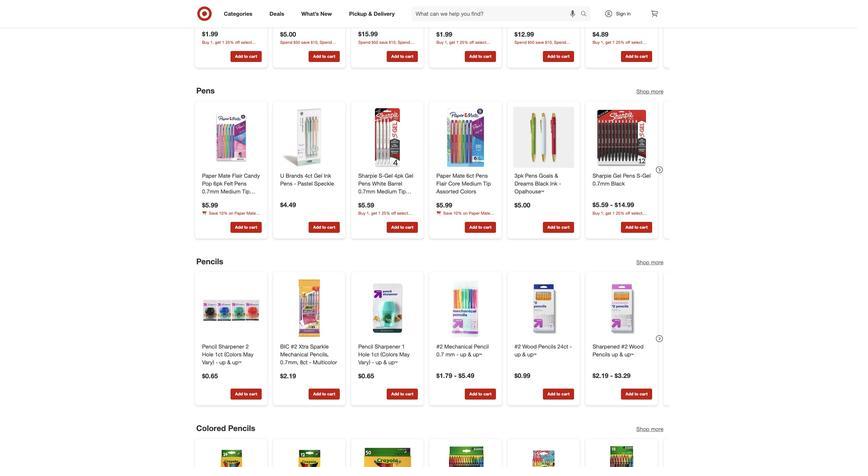 Task type: vqa. For each thing, say whether or not it's contained in the screenshot.


Task type: describe. For each thing, give the bounding box(es) containing it.
unicorn
[[302, 9, 322, 16]]

to inside sharpie 3pk permanent markers fine tip metallic gold/silver/bronze $4.89 buy 1, get 1 25% off select sharpie items add to cart
[[635, 54, 639, 59]]

12pc
[[378, 1, 391, 8]]

paper mate flair candy pop 6pk felt pens 0.7mm medium tip multicolored
[[202, 172, 260, 203]]

save for paper mate 6ct pens flair core medium tip assorted colors
[[443, 211, 452, 216]]

6ct
[[466, 172, 474, 179]]

word
[[515, 1, 527, 8]]

up inside #2 wood pencils 24ct - up & up™
[[515, 351, 521, 358]]

select inside $15.99 spend $50 save $10, spend $100 save $25 on select toys
[[391, 45, 402, 51]]

shop for colored pencils
[[637, 426, 650, 433]]

fine for black
[[223, 9, 234, 16]]

buy 1, get 1 25% off select sharpie items button for sharpie 2pk permanent markers ultra fine tip black
[[436, 39, 496, 51]]

- inside bic #2 xtra sparkle mechanical pencils, 0.7mm, 8ct - multicolor
[[309, 359, 311, 366]]

$0.65 for pencil sharpener 1 hole 1ct (colors may vary) - up & up™
[[358, 372, 374, 380]]

in
[[627, 11, 631, 16]]

& inside sharpened #2 wood pencils up & up™
[[620, 351, 623, 358]]

select inside sharpie 3pk permanent markers fine tip metallic gold/silver/bronze $4.89 buy 1, get 1 25% off select sharpie items add to cart
[[632, 40, 643, 45]]

$50 for $15.99
[[372, 40, 378, 45]]

$2.19 for $2.19
[[280, 372, 296, 380]]

$15.99 spend $50 save $10, spend $100 save $25 on select toys
[[358, 30, 411, 51]]

- inside pencil sharpener 1 hole 1ct (colors may vary) - up & up™
[[372, 359, 374, 366]]

sharpie 2pk permanent markers fine tip black link
[[202, 1, 260, 17]]

1 inside $5.59 - $14.99 buy 1, get 1 25% off select sharpie items
[[613, 211, 615, 216]]

4 gel from the left
[[613, 172, 622, 179]]

25% inside $5.59 - $14.99 buy 1, get 1 25% off select sharpie items
[[616, 211, 625, 216]]

sign in link
[[599, 6, 642, 21]]

$1.79 - $5.49
[[436, 372, 474, 380]]

0.7mm for sharpie s-gel 4pk gel pens white barrel 0.7mm medium tip black $5.59 buy 1, get 1 25% off select sharpie items
[[358, 188, 375, 195]]

personalized
[[515, 9, 546, 16]]

paint-your-own ceramic unicorn kit - mondo llama™ link
[[280, 1, 338, 24]]

$14.99
[[615, 201, 634, 209]]

1 inside sharpie 3pk permanent markers fine tip metallic gold/silver/bronze $4.89 buy 1, get 1 25% off select sharpie items add to cart
[[613, 40, 615, 45]]

goals
[[539, 172, 553, 179]]

& inside pencil sharpener 2 hole 1ct (colors may vary) - up & up™
[[227, 359, 231, 366]]

#2 inside #2 mechanical pencil 0.7 mm - up & up™
[[436, 343, 443, 350]]

get inside sharpie s-gel 4pk gel pens white barrel 0.7mm medium tip black $5.59 buy 1, get 1 25% off select sharpie items
[[371, 211, 377, 216]]

0.7mm,
[[280, 359, 298, 366]]

up inside sharpened #2 wood pencils up & up™
[[612, 351, 618, 358]]

1, inside $5.59 - $14.99 buy 1, get 1 25% off select sharpie items
[[601, 211, 604, 216]]

0.7mm for paper mate flair candy pop 6pk felt pens 0.7mm medium tip multicolored
[[202, 188, 219, 195]]

#2 inside bic #2 xtra sparkle mechanical pencils, 0.7mm, 8ct - multicolor
[[291, 343, 297, 350]]

2 spend from the left
[[398, 40, 410, 45]]

up™ inside pencil sharpener 2 hole 1ct (colors may vary) - up & up™
[[232, 359, 241, 366]]

$4.49
[[280, 201, 296, 209]]

sharpie 2pk permanent markers ultra fine tip black link
[[436, 1, 495, 24]]

save for paper mate flair candy pop 6pk felt pens 0.7mm medium tip multicolored
[[209, 211, 218, 216]]

items inside $5.59 - $14.99 buy 1, get 1 25% off select sharpie items
[[608, 216, 618, 222]]

bic
[[280, 343, 289, 350]]

$1.99 buy 1, get 1 25% off select sharpie items for ultra
[[436, 30, 486, 51]]

mate inside paper mate flair candy pop 6pk felt pens 0.7mm medium tip multicolored
[[218, 172, 231, 179]]

mm
[[446, 351, 455, 358]]

$50 for $12.99
[[528, 40, 535, 45]]

get inside sharpie 3pk permanent markers fine tip metallic gold/silver/bronze $4.89 buy 1, get 1 25% off select sharpie items add to cart
[[606, 40, 612, 45]]

wood inside #2 wood pencils 24ct - up & up™
[[522, 343, 537, 350]]

u brands 4ct gel ink pens - pastel speckle link
[[280, 172, 338, 188]]

me
[[565, 17, 572, 24]]

1, inside sharpie s-gel 4pk gel pens white barrel 0.7mm medium tip black $5.59 buy 1, get 1 25% off select sharpie items
[[367, 211, 370, 216]]

on for $5.00
[[308, 46, 312, 51]]

sharpie inside sharpie 2pk permanent markers fine tip black
[[202, 1, 221, 8]]

up™ inside sharpened #2 wood pencils up & up™
[[625, 351, 634, 358]]

- inside u brands 4ct gel ink pens - pastel speckle
[[294, 180, 296, 187]]

ceramic
[[280, 9, 301, 16]]

what's
[[302, 10, 319, 17]]

$5.59 inside $5.59 - $14.99 buy 1, get 1 25% off select sharpie items
[[593, 201, 609, 209]]

pencils inside sharpened #2 wood pencils up & up™
[[593, 351, 610, 358]]

& inside #2 mechanical pencil 0.7 mm - up & up™
[[468, 351, 471, 358]]

categories link
[[218, 6, 261, 21]]

fine for metallic
[[614, 9, 624, 16]]

2 gel from the left
[[384, 172, 393, 179]]

$2.19 - $3.29
[[593, 372, 631, 380]]

llama™
[[299, 17, 317, 24]]

pencil for pencil sharpener 1 hole 1ct (colors may vary) - up & up™
[[358, 343, 373, 350]]

vary) for pencil sharpener 1 hole 1ct (colors may vary) - up & up™
[[358, 359, 370, 366]]

items inside sharpie s-gel 4pk gel pens white barrel 0.7mm medium tip black $5.59 buy 1, get 1 25% off select sharpie items
[[374, 217, 384, 222]]

what's new link
[[296, 6, 341, 21]]

10% for medium
[[219, 211, 228, 216]]

mechanical inside #2 mechanical pencil 0.7 mm - up & up™
[[444, 343, 472, 350]]

off down the categories link
[[235, 40, 240, 45]]

shop more button for colored pencils
[[637, 426, 664, 433]]

$12.99
[[515, 30, 534, 38]]

1ct for pencil sharpener 2 hole 1ct (colors may vary) - up & up™
[[215, 351, 223, 358]]

word wear personalized jewelry making set - it's so me
[[515, 1, 572, 24]]

multicolor
[[313, 359, 337, 366]]

buy 1, get 1 25% off select sharpie items button for sharpie s-gel 4pk gel pens white barrel 0.7mm medium tip black
[[358, 210, 418, 222]]

$5.00 spend $50 save $10, spend $100 save $25 on select toys
[[280, 30, 333, 51]]

shop more for colored pencils
[[637, 426, 664, 433]]

black inside sharpie s-gel 4pk gel pens white barrel 0.7mm medium tip black $5.59 buy 1, get 1 25% off select sharpie items
[[358, 196, 372, 203]]

paper down colors
[[469, 211, 480, 216]]

opalhouse™
[[515, 188, 544, 195]]

select inside $5.59 - $14.99 buy 1, get 1 25% off select sharpie items
[[632, 211, 643, 216]]

crayola
[[358, 1, 377, 8]]

add to cart for 3pk pens goals & dreams black ink - opalhouse™
[[548, 225, 570, 230]]

deals
[[270, 10, 284, 17]]

up inside #2 mechanical pencil 0.7 mm - up & up™
[[460, 351, 466, 358]]

buy 1, get 1 25% off select sharpie items button for sharpie gel pens s-gel 0.7mm black
[[593, 210, 652, 222]]

brands
[[286, 172, 303, 179]]

5 spend from the left
[[515, 40, 527, 45]]

new
[[321, 10, 332, 17]]

0.7
[[436, 351, 444, 358]]

vary) for pencil sharpener 2 hole 1ct (colors may vary) - up & up™
[[202, 359, 214, 366]]

colors
[[460, 188, 476, 195]]

pencil sharpener 1 hole 1ct (colors may vary) - up & up™
[[358, 343, 410, 366]]

3pk pens goals & dreams black ink - opalhouse™ link
[[515, 172, 573, 195]]

sharpened #2 wood pencils up & up™
[[593, 343, 644, 358]]

mechanical inside bic #2 xtra sparkle mechanical pencils, 0.7mm, 8ct - multicolor
[[280, 351, 308, 358]]

$15.99
[[358, 30, 378, 38]]

add to cart for bic #2 xtra sparkle mechanical pencils, 0.7mm, 8ct - multicolor
[[313, 392, 335, 397]]

3 gel from the left
[[405, 172, 413, 179]]

add to cart for sharpened #2 wood pencils up & up™
[[626, 392, 648, 397]]

ultra
[[458, 9, 469, 16]]

bic #2 xtra sparkle mechanical pencils, 0.7mm, 8ct - multicolor link
[[280, 343, 338, 367]]

select inside sharpie s-gel 4pk gel pens white barrel 0.7mm medium tip black $5.59 buy 1, get 1 25% off select sharpie items
[[397, 211, 408, 216]]

felt
[[224, 180, 233, 187]]

buy inside sharpie s-gel 4pk gel pens white barrel 0.7mm medium tip black $5.59 buy 1, get 1 25% off select sharpie items
[[358, 211, 365, 216]]

$10, for $15.99
[[389, 40, 397, 45]]

sharpie s-gel 4pk gel pens white barrel 0.7mm medium tip black link
[[358, 172, 417, 203]]

up inside pencil sharpener 1 hole 1ct (colors may vary) - up & up™
[[376, 359, 382, 366]]

& inside #2 wood pencils 24ct - up & up™
[[522, 351, 526, 358]]

jewelry
[[548, 9, 566, 16]]

sharpener for 1
[[375, 343, 400, 350]]

- inside $5.59 - $14.99 buy 1, get 1 25% off select sharpie items
[[610, 201, 613, 209]]

$1.99 buy 1, get 1 25% off select sharpie items for fine
[[202, 30, 252, 51]]

4ct
[[305, 172, 312, 179]]

& inside pencil sharpener 1 hole 1ct (colors may vary) - up & up™
[[383, 359, 387, 366]]

assorted
[[436, 188, 459, 195]]

markers inside sharpie 3pk permanent markers fine tip metallic gold/silver/bronze $4.89 buy 1, get 1 25% off select sharpie items add to cart
[[593, 9, 613, 16]]

2pk for fine
[[222, 1, 232, 8]]

pencils,
[[310, 351, 329, 358]]

$12.99 spend $50 save $10, spend $100 save $25 on select toys
[[515, 30, 568, 51]]

$10, for $12.99
[[545, 40, 553, 45]]

sharpie inside sharpie 2pk permanent markers ultra fine tip black
[[436, 1, 455, 8]]

pens inside paper mate flair candy pop 6pk felt pens 0.7mm medium tip multicolored
[[234, 180, 247, 187]]

wear
[[529, 1, 542, 8]]

may for 1
[[399, 351, 410, 358]]

save 10% on paper mate flair pens button for colors
[[436, 210, 496, 222]]

6 spend from the left
[[554, 40, 566, 45]]

paper mate flair candy pop 6pk felt pens 0.7mm medium tip multicolored link
[[202, 172, 260, 203]]

making
[[515, 17, 532, 24]]

- inside word wear personalized jewelry making set - it's so me
[[544, 17, 546, 24]]

sharpened
[[593, 343, 620, 350]]

tip inside paper mate 6ct pens flair core medium tip assorted colors
[[483, 180, 491, 187]]

black inside sharpie 2pk permanent markers fine tip black
[[244, 9, 258, 16]]

paper down paper mate flair candy pop 6pk felt pens 0.7mm medium tip multicolored
[[234, 211, 245, 216]]

buy 1, get 1 25% off select sharpie items button for sharpie 3pk permanent markers fine tip metallic gold/silver/bronze
[[593, 39, 652, 51]]

permanent for tip
[[467, 1, 494, 8]]

0.7mm inside sharpie gel pens s-gel 0.7mm black
[[593, 180, 610, 187]]

off inside sharpie 3pk permanent markers fine tip metallic gold/silver/bronze $4.89 buy 1, get 1 25% off select sharpie items add to cart
[[626, 40, 630, 45]]

medium inside paper mate 6ct pens flair core medium tip assorted colors
[[462, 180, 482, 187]]

sharpened #2 wood pencils up & up™ link
[[593, 343, 651, 359]]

tip inside paper mate flair candy pop 6pk felt pens 0.7mm medium tip multicolored
[[242, 188, 250, 195]]

shop more for pens
[[637, 88, 664, 95]]

scribble
[[392, 1, 413, 8]]

add to cart for pencil sharpener 2 hole 1ct (colors may vary) - up & up™
[[235, 392, 257, 397]]

paper inside paper mate flair candy pop 6pk felt pens 0.7mm medium tip multicolored
[[202, 172, 217, 179]]

shop for pencils
[[637, 259, 650, 266]]

$25 for $5.00
[[300, 46, 306, 51]]

$50 for $5.00
[[293, 40, 300, 45]]

core
[[448, 180, 460, 187]]

what's new
[[302, 10, 332, 17]]

(colors for 2
[[224, 351, 242, 358]]

flair inside paper mate 6ct pens flair core medium tip assorted colors
[[436, 180, 447, 187]]

markers for ultra
[[436, 9, 456, 16]]

25% down sharpie 2pk permanent markers ultra fine tip black link
[[460, 40, 468, 45]]

sharpie 3pk permanent markers fine tip metallic gold/silver/bronze link
[[593, 1, 651, 32]]

1 inside sharpie s-gel 4pk gel pens white barrel 0.7mm medium tip black $5.59 buy 1, get 1 25% off select sharpie items
[[378, 211, 381, 216]]

pens for paper mate 6ct pens flair core medium tip assorted colors
[[444, 217, 453, 222]]

sharpie 2pk permanent markers ultra fine tip black
[[436, 1, 494, 24]]

- inside pencil sharpener 2 hole 1ct (colors may vary) - up & up™
[[216, 359, 218, 366]]

1 inside pencil sharpener 1 hole 1ct (colors may vary) - up & up™
[[402, 343, 405, 350]]

deals link
[[264, 6, 293, 21]]

add to cart for sharpie gel pens s-gel 0.7mm black
[[626, 225, 648, 230]]

tip inside sharpie 3pk permanent markers fine tip metallic gold/silver/bronze $4.89 buy 1, get 1 25% off select sharpie items add to cart
[[626, 9, 634, 16]]

search
[[578, 11, 594, 18]]

colored pencils
[[196, 424, 255, 433]]

categories
[[224, 10, 252, 17]]

3 spend from the left
[[280, 40, 292, 45]]

25% inside sharpie 3pk permanent markers fine tip metallic gold/silver/bronze $4.89 buy 1, get 1 25% off select sharpie items add to cart
[[616, 40, 625, 45]]

sharpener for 2
[[218, 343, 244, 350]]

add inside sharpie 3pk permanent markers fine tip metallic gold/silver/bronze $4.89 buy 1, get 1 25% off select sharpie items add to cart
[[626, 54, 634, 59]]

xtra
[[299, 343, 309, 350]]

#2 inside sharpened #2 wood pencils up & up™
[[621, 343, 628, 350]]

u brands 4ct gel ink pens - pastel speckle
[[280, 172, 334, 187]]

3pk inside sharpie 3pk permanent markers fine tip metallic gold/silver/bronze $4.89 buy 1, get 1 25% off select sharpie items add to cart
[[613, 1, 622, 8]]

fine inside sharpie 2pk permanent markers ultra fine tip black
[[471, 9, 481, 16]]

pets
[[382, 9, 393, 16]]

paper inside paper mate 6ct pens flair core medium tip assorted colors
[[436, 172, 451, 179]]

sharpie gel pens s-gel 0.7mm black
[[593, 172, 651, 187]]

word wear personalized jewelry making set - it's so me link
[[515, 1, 573, 24]]

ink inside 3pk pens goals & dreams black ink - opalhouse™
[[550, 180, 558, 187]]

pickup & delivery link
[[343, 6, 404, 21]]

gel inside u brands 4ct gel ink pens - pastel speckle
[[314, 172, 322, 179]]

#2 mechanical pencil 0.7 mm - up & up™ link
[[436, 343, 495, 359]]

s- inside sharpie s-gel 4pk gel pens white barrel 0.7mm medium tip black $5.59 buy 1, get 1 25% off select sharpie items
[[379, 172, 384, 179]]

delivery
[[374, 10, 395, 17]]

pencil sharpener 2 hole 1ct (colors may vary) - up & up™
[[202, 343, 253, 366]]

save 10% on paper mate flair pens button for medium
[[202, 210, 262, 222]]

up™ inside pencil sharpener 1 hole 1ct (colors may vary) - up & up™
[[388, 359, 398, 366]]

shop more button for pencils
[[637, 259, 664, 267]]

up inside pencil sharpener 2 hole 1ct (colors may vary) - up & up™
[[219, 359, 226, 366]]

off inside $5.59 - $14.99 buy 1, get 1 25% off select sharpie items
[[626, 211, 630, 216]]

add to cart for paper mate flair candy pop 6pk felt pens 0.7mm medium tip multicolored
[[235, 225, 257, 230]]

sharpie inside sharpie gel pens s-gel 0.7mm black
[[593, 172, 612, 179]]

on for $12.99
[[542, 46, 547, 51]]

sharpie 2pk permanent markers fine tip black
[[202, 1, 260, 16]]

black inside sharpie gel pens s-gel 0.7mm black
[[611, 180, 625, 187]]

buy 1, get 1 25% off select sharpie items button for sharpie 2pk permanent markers fine tip black
[[202, 39, 262, 51]]

pastel
[[298, 180, 313, 187]]



Task type: locate. For each thing, give the bounding box(es) containing it.
your-
[[294, 1, 307, 8]]

1 $0.65 from the left
[[202, 372, 218, 380]]

2 1ct from the left
[[371, 351, 379, 358]]

paper mate 6ct pens flair core medium tip assorted colors image
[[435, 107, 496, 168], [435, 107, 496, 168]]

u brands 4ct gel ink pens - pastel speckle image
[[279, 107, 340, 168], [279, 107, 340, 168]]

sharpie gel pens s-gel 0.7mm black image
[[591, 107, 652, 168], [591, 107, 652, 168]]

1 flair from the left
[[202, 217, 209, 222]]

on inside $5.00 spend $50 save $10, spend $100 save $25 on select toys
[[308, 46, 312, 51]]

hole inside pencil sharpener 1 hole 1ct (colors may vary) - up & up™
[[358, 351, 370, 358]]

0 horizontal spatial (colors
[[224, 351, 242, 358]]

2 horizontal spatial fine
[[614, 9, 624, 16]]

2 10% from the left
[[453, 211, 462, 216]]

pickup
[[349, 10, 367, 17]]

set right tub on the left top
[[405, 9, 413, 16]]

- inside 3pk pens goals & dreams black ink - opalhouse™
[[559, 180, 561, 187]]

1 horizontal spatial pens
[[444, 217, 453, 222]]

markers inside sharpie 2pk permanent markers fine tip black
[[202, 9, 222, 16]]

#2 up $0.99
[[515, 343, 521, 350]]

medium for paper mate flair candy pop 6pk felt pens 0.7mm medium tip multicolored
[[221, 188, 241, 195]]

1 permanent from the left
[[233, 1, 260, 8]]

save 10% on paper mate flair pens button down colors
[[436, 210, 496, 222]]

toys for $5.00
[[325, 46, 333, 51]]

$50 down $15.99
[[372, 40, 378, 45]]

$100 down '$12.99'
[[515, 46, 523, 51]]

toys inside $15.99 spend $50 save $10, spend $100 save $25 on select toys
[[404, 45, 411, 51]]

$50 inside $15.99 spend $50 save $10, spend $100 save $25 on select toys
[[372, 40, 378, 45]]

1 spend $50 save $10, spend $100 save $25 on select toys button from the left
[[358, 39, 418, 51]]

add to cart for pencil sharpener 1 hole 1ct (colors may vary) - up & up™
[[391, 392, 413, 397]]

2 vertical spatial shop
[[637, 426, 650, 433]]

2 shop more button from the top
[[637, 259, 664, 267]]

2 flair from the left
[[436, 217, 443, 222]]

$1.99 buy 1, get 1 25% off select sharpie items down categories
[[202, 30, 252, 51]]

$5.00 down mondo
[[280, 30, 296, 38]]

$10, down the "llama™"
[[311, 40, 319, 45]]

3pk pens goals & dreams black ink - opalhouse™ image
[[513, 107, 574, 168], [513, 107, 574, 168]]

2
[[246, 343, 249, 350]]

5 gel from the left
[[642, 172, 651, 179]]

3 shop from the top
[[637, 426, 650, 433]]

permanent up ultra
[[467, 1, 494, 8]]

more for pens
[[651, 88, 664, 95]]

crayola twistable colored pencils 18ct image
[[591, 445, 652, 467], [591, 445, 652, 467]]

0 horizontal spatial $100
[[280, 46, 289, 51]]

2 $50 from the left
[[293, 40, 300, 45]]

on for $15.99
[[386, 45, 390, 51]]

$5.59 down white
[[358, 201, 374, 209]]

#2 up 0.7
[[436, 343, 443, 350]]

$1.99 buy 1, get 1 25% off select sharpie items down ultra
[[436, 30, 486, 51]]

1 spend from the left
[[358, 40, 370, 45]]

spend $50 save $10, spend $100 save $25 on select toys button for $15.99
[[358, 39, 418, 51]]

tip inside sharpie s-gel 4pk gel pens white barrel 0.7mm medium tip black $5.59 buy 1, get 1 25% off select sharpie items
[[398, 188, 406, 195]]

toys for $12.99
[[560, 46, 568, 51]]

$25
[[378, 45, 384, 51], [300, 46, 306, 51], [534, 46, 541, 51]]

spend
[[358, 40, 370, 45], [398, 40, 410, 45], [280, 40, 292, 45], [320, 40, 332, 45], [515, 40, 527, 45], [554, 40, 566, 45]]

0 horizontal spatial medium
[[221, 188, 241, 195]]

add to cart button
[[230, 51, 262, 62], [309, 51, 340, 62], [387, 51, 418, 62], [465, 51, 496, 62], [543, 51, 574, 62], [621, 51, 652, 62], [230, 222, 262, 233], [309, 222, 340, 233], [387, 222, 418, 233], [465, 222, 496, 233], [543, 222, 574, 233], [621, 222, 652, 233], [230, 389, 262, 400], [309, 389, 340, 400], [387, 389, 418, 400], [465, 389, 496, 400], [543, 389, 574, 400], [621, 389, 652, 400]]

1 10% from the left
[[219, 211, 228, 216]]

sharpie
[[202, 1, 221, 8], [436, 1, 455, 8], [593, 1, 612, 8], [202, 45, 216, 51], [436, 46, 451, 51], [593, 46, 607, 51], [358, 172, 377, 179], [593, 172, 612, 179], [593, 216, 607, 222], [358, 217, 372, 222]]

$2.19 left the $3.29
[[593, 372, 609, 380]]

buy 1, get 1 25% off select sharpie items button down categories
[[202, 39, 262, 51]]

3 markers from the left
[[593, 9, 613, 16]]

markers left categories
[[202, 9, 222, 16]]

tip
[[235, 9, 243, 16], [483, 9, 490, 16], [626, 9, 634, 16], [483, 180, 491, 187], [242, 188, 250, 195], [398, 188, 406, 195]]

1ct for pencil sharpener 1 hole 1ct (colors may vary) - up & up™
[[371, 351, 379, 358]]

set inside the crayola 12pc scribble scrubbie pets tub set
[[405, 9, 413, 16]]

spend $50 save $10, spend $100 save $25 on select toys button down '$12.99'
[[515, 39, 574, 51]]

0 horizontal spatial $5.00
[[280, 30, 296, 38]]

1 horizontal spatial hole
[[358, 351, 370, 358]]

2 may from the left
[[399, 351, 410, 358]]

gold/silver/bronze
[[593, 25, 639, 32]]

$5.49
[[459, 372, 474, 380]]

on inside $15.99 spend $50 save $10, spend $100 save $25 on select toys
[[386, 45, 390, 51]]

medium down white
[[377, 188, 397, 195]]

spend down so
[[554, 40, 566, 45]]

hole inside pencil sharpener 2 hole 1ct (colors may vary) - up & up™
[[202, 351, 213, 358]]

pop
[[202, 180, 212, 187]]

colored
[[196, 424, 226, 433]]

paper mate flair candy pop 6pk felt pens 0.7mm medium tip multicolored image
[[201, 107, 262, 168], [201, 107, 262, 168]]

2 shop more from the top
[[637, 259, 664, 266]]

2 markers from the left
[[436, 9, 456, 16]]

0 horizontal spatial $25
[[300, 46, 306, 51]]

2 vertical spatial shop more button
[[637, 426, 664, 433]]

$10, down it's
[[545, 40, 553, 45]]

$5.99 for paper mate flair candy pop 6pk felt pens 0.7mm medium tip multicolored
[[202, 201, 218, 209]]

3 pencil from the left
[[474, 343, 489, 350]]

flair inside paper mate flair candy pop 6pk felt pens 0.7mm medium tip multicolored
[[232, 172, 242, 179]]

#2 wood pencils 24ct - up & up™ image
[[513, 278, 574, 339], [513, 278, 574, 339]]

off down the '$14.99' in the right top of the page
[[626, 211, 630, 216]]

3 permanent from the left
[[624, 1, 651, 8]]

- inside #2 wood pencils 24ct - up & up™
[[570, 343, 572, 350]]

0 horizontal spatial fine
[[223, 9, 234, 16]]

pencil sharpener 2 hole 1ct (colors may vary) - up & up™ image
[[201, 278, 262, 339], [201, 278, 262, 339]]

- inside paint-your-own ceramic unicorn kit - mondo llama™
[[331, 9, 333, 16]]

more for colored pencils
[[651, 426, 664, 433]]

2 $5.99 from the left
[[436, 201, 452, 209]]

$5.59 left the '$14.99' in the right top of the page
[[593, 201, 609, 209]]

2 horizontal spatial pencil
[[474, 343, 489, 350]]

1 vertical spatial set
[[534, 17, 542, 24]]

3 spend $50 save $10, spend $100 save $25 on select toys button from the left
[[515, 39, 574, 51]]

0 horizontal spatial pens
[[210, 217, 219, 222]]

pencils inside #2 wood pencils 24ct - up & up™
[[538, 343, 556, 350]]

1ct inside pencil sharpener 2 hole 1ct (colors may vary) - up & up™
[[215, 351, 223, 358]]

off inside sharpie s-gel 4pk gel pens white barrel 0.7mm medium tip black $5.59 buy 1, get 1 25% off select sharpie items
[[391, 211, 396, 216]]

1 1ct from the left
[[215, 351, 223, 358]]

2 horizontal spatial $25
[[534, 46, 541, 51]]

(colors inside pencil sharpener 1 hole 1ct (colors may vary) - up & up™
[[380, 351, 398, 358]]

0 vertical spatial mechanical
[[444, 343, 472, 350]]

0 horizontal spatial $1.99
[[202, 30, 218, 38]]

1 horizontal spatial wood
[[629, 343, 644, 350]]

medium for sharpie s-gel 4pk gel pens white barrel 0.7mm medium tip black $5.59 buy 1, get 1 25% off select sharpie items
[[377, 188, 397, 195]]

2 horizontal spatial medium
[[462, 180, 482, 187]]

3 #2 from the left
[[515, 343, 521, 350]]

$25 for $15.99
[[378, 45, 384, 51]]

select inside $5.00 spend $50 save $10, spend $100 save $25 on select toys
[[313, 46, 324, 51]]

spend down mondo
[[280, 40, 292, 45]]

3 shop more button from the top
[[637, 426, 664, 433]]

0 horizontal spatial $5.59
[[358, 201, 374, 209]]

save down assorted
[[443, 211, 452, 216]]

$2.19 down 0.7mm,
[[280, 372, 296, 380]]

0 horizontal spatial $1.99 buy 1, get 1 25% off select sharpie items
[[202, 30, 252, 51]]

flair up assorted
[[436, 180, 447, 187]]

1ct inside pencil sharpener 1 hole 1ct (colors may vary) - up & up™
[[371, 351, 379, 358]]

0 horizontal spatial flair
[[202, 217, 209, 222]]

2 permanent from the left
[[467, 1, 494, 8]]

1 vertical spatial shop
[[637, 259, 650, 266]]

1 horizontal spatial spend $50 save $10, spend $100 save $25 on select toys button
[[358, 39, 418, 51]]

buy 1, get 1 25% off select sharpie items button down the '$14.99' in the right top of the page
[[593, 210, 652, 222]]

pens inside sharpie gel pens s-gel 0.7mm black
[[623, 172, 635, 179]]

tip inside sharpie 2pk permanent markers fine tip black
[[235, 9, 243, 16]]

flair down multicolored
[[202, 217, 209, 222]]

up™ inside #2 wood pencils 24ct - up & up™
[[527, 351, 537, 358]]

select inside $12.99 spend $50 save $10, spend $100 save $25 on select toys
[[548, 46, 559, 51]]

1 horizontal spatial fine
[[471, 9, 481, 16]]

flair down assorted
[[436, 217, 443, 222]]

0.7mm up $5.59 - $14.99 buy 1, get 1 25% off select sharpie items
[[593, 180, 610, 187]]

0 horizontal spatial toys
[[325, 46, 333, 51]]

2 2pk from the left
[[457, 1, 466, 8]]

#2 wood pencils 24ct - up & up™ link
[[515, 343, 573, 359]]

$10, inside $5.00 spend $50 save $10, spend $100 save $25 on select toys
[[311, 40, 319, 45]]

toys for $15.99
[[404, 45, 411, 51]]

mechanical
[[444, 343, 472, 350], [280, 351, 308, 358]]

0 horizontal spatial sharpener
[[218, 343, 244, 350]]

sparkle
[[310, 343, 329, 350]]

0 horizontal spatial permanent
[[233, 1, 260, 8]]

pens down multicolored
[[210, 217, 219, 222]]

$2.19 for $2.19 - $3.29
[[593, 372, 609, 380]]

buy 1, get 1 25% off select sharpie items button down gold/silver/bronze
[[593, 39, 652, 51]]

0 vertical spatial 3pk
[[613, 1, 622, 8]]

medium down the 6ct
[[462, 180, 482, 187]]

crayola 50ct colored pencils assorted colors image
[[357, 445, 418, 467], [357, 445, 418, 467]]

save 10% on paper mate flair pens for medium
[[202, 211, 256, 222]]

$5.99 down pop
[[202, 201, 218, 209]]

2 horizontal spatial $10,
[[545, 40, 553, 45]]

ink down the goals
[[550, 180, 558, 187]]

$10,
[[389, 40, 397, 45], [311, 40, 319, 45], [545, 40, 553, 45]]

2pk for ultra
[[457, 1, 466, 8]]

#2 mechanical pencil 0.7 mm - up & up™ image
[[435, 278, 496, 339]]

(colors inside pencil sharpener 2 hole 1ct (colors may vary) - up & up™
[[224, 351, 242, 358]]

so
[[556, 17, 563, 24]]

0 horizontal spatial 1ct
[[215, 351, 223, 358]]

1 horizontal spatial $1.99 buy 1, get 1 25% off select sharpie items
[[436, 30, 486, 51]]

$50 inside $12.99 spend $50 save $10, spend $100 save $25 on select toys
[[528, 40, 535, 45]]

paint-
[[280, 1, 294, 8]]

4 #2 from the left
[[621, 343, 628, 350]]

2 (colors from the left
[[380, 351, 398, 358]]

1 vertical spatial more
[[651, 259, 664, 266]]

2 horizontal spatial markers
[[593, 9, 613, 16]]

may for 2
[[243, 351, 253, 358]]

up™ inside #2 mechanical pencil 0.7 mm - up & up™
[[473, 351, 482, 358]]

0 vertical spatial set
[[405, 9, 413, 16]]

$50 down '$12.99'
[[528, 40, 535, 45]]

permanent inside sharpie 3pk permanent markers fine tip metallic gold/silver/bronze $4.89 buy 1, get 1 25% off select sharpie items add to cart
[[624, 1, 651, 8]]

pens inside 3pk pens goals & dreams black ink - opalhouse™
[[525, 172, 537, 179]]

mechanical up 0.7mm,
[[280, 351, 308, 358]]

save
[[379, 40, 388, 45], [301, 40, 310, 45], [536, 40, 544, 45], [368, 45, 377, 51], [290, 46, 299, 51], [525, 46, 533, 51]]

pens for paper mate flair candy pop 6pk felt pens 0.7mm medium tip multicolored
[[210, 217, 219, 222]]

1 vertical spatial 3pk
[[515, 172, 524, 179]]

0 horizontal spatial hole
[[202, 351, 213, 358]]

0 horizontal spatial 2pk
[[222, 1, 232, 8]]

pens inside u brands 4ct gel ink pens - pastel speckle
[[280, 180, 292, 187]]

1 horizontal spatial $25
[[378, 45, 384, 51]]

1 vertical spatial shop more button
[[637, 259, 664, 267]]

2pk up ultra
[[457, 1, 466, 8]]

$100 for $12.99
[[515, 46, 523, 51]]

$2.19
[[593, 372, 609, 380], [280, 372, 296, 380]]

s-
[[379, 172, 384, 179], [637, 172, 642, 179]]

add to cart
[[235, 54, 257, 59], [313, 54, 335, 59], [391, 54, 413, 59], [469, 54, 492, 59], [548, 54, 570, 59], [235, 225, 257, 230], [313, 225, 335, 230], [391, 225, 413, 230], [469, 225, 492, 230], [548, 225, 570, 230], [626, 225, 648, 230], [235, 392, 257, 397], [313, 392, 335, 397], [391, 392, 413, 397], [469, 392, 492, 397], [548, 392, 570, 397], [626, 392, 648, 397]]

3 more from the top
[[651, 426, 664, 433]]

-
[[331, 9, 333, 16], [544, 17, 546, 24], [294, 180, 296, 187], [559, 180, 561, 187], [610, 201, 613, 209], [570, 343, 572, 350], [456, 351, 459, 358], [216, 359, 218, 366], [309, 359, 311, 366], [372, 359, 374, 366], [454, 372, 457, 380], [610, 372, 613, 380]]

What can we help you find? suggestions appear below search field
[[412, 6, 582, 21]]

0 horizontal spatial wood
[[522, 343, 537, 350]]

#2 wood pencils 24ct - up & up™
[[515, 343, 572, 358]]

3pk inside 3pk pens goals & dreams black ink - opalhouse™
[[515, 172, 524, 179]]

sharpie s-gel 4pk gel pens white barrel 0.7mm medium tip black image
[[357, 107, 418, 168], [357, 107, 418, 168]]

pencil inside #2 mechanical pencil 0.7 mm - up & up™
[[474, 343, 489, 350]]

$5.59 inside sharpie s-gel 4pk gel pens white barrel 0.7mm medium tip black $5.59 buy 1, get 1 25% off select sharpie items
[[358, 201, 374, 209]]

25% down gold/silver/bronze
[[616, 40, 625, 45]]

3 $10, from the left
[[545, 40, 553, 45]]

2 horizontal spatial spend $50 save $10, spend $100 save $25 on select toys button
[[515, 39, 574, 51]]

sharpened #2 wood pencils up & up™ image
[[591, 278, 652, 339], [591, 278, 652, 339]]

3pk up dreams
[[515, 172, 524, 179]]

1 vertical spatial shop more
[[637, 259, 664, 266]]

1 horizontal spatial toys
[[404, 45, 411, 51]]

2 vertical spatial shop more
[[637, 426, 664, 433]]

1 horizontal spatial vary)
[[358, 359, 370, 366]]

0 horizontal spatial flair
[[232, 172, 242, 179]]

$0.65 down pencil sharpener 1 hole 1ct (colors may vary) - up & up™ in the left bottom of the page
[[358, 372, 374, 380]]

medium down felt at the top
[[221, 188, 241, 195]]

1 horizontal spatial permanent
[[467, 1, 494, 8]]

1 horizontal spatial save
[[443, 211, 452, 216]]

1 2pk from the left
[[222, 1, 232, 8]]

1 (colors from the left
[[224, 351, 242, 358]]

buy inside $5.59 - $14.99 buy 1, get 1 25% off select sharpie items
[[593, 211, 600, 216]]

#2 inside #2 wood pencils 24ct - up & up™
[[515, 343, 521, 350]]

sharpie s-gel 4pk gel pens white barrel 0.7mm medium tip black $5.59 buy 1, get 1 25% off select sharpie items
[[358, 172, 413, 222]]

1 vertical spatial mechanical
[[280, 351, 308, 358]]

sharpie inside $5.59 - $14.99 buy 1, get 1 25% off select sharpie items
[[593, 216, 607, 222]]

ink up speckle
[[324, 172, 331, 179]]

add to cart for #2 wood pencils 24ct - up & up™
[[548, 392, 570, 397]]

fine inside sharpie 2pk permanent markers fine tip black
[[223, 9, 234, 16]]

paper
[[202, 172, 217, 179], [436, 172, 451, 179], [234, 211, 245, 216], [469, 211, 480, 216]]

25% down categories
[[225, 40, 234, 45]]

set inside word wear personalized jewelry making set - it's so me
[[534, 17, 542, 24]]

1 markers from the left
[[202, 9, 222, 16]]

vary) inside pencil sharpener 1 hole 1ct (colors may vary) - up & up™
[[358, 359, 370, 366]]

$5.00 for $5.00 spend $50 save $10, spend $100 save $25 on select toys
[[280, 30, 296, 38]]

up
[[460, 351, 466, 358], [515, 351, 521, 358], [612, 351, 618, 358], [219, 359, 226, 366], [376, 359, 382, 366]]

hole for pencil sharpener 2 hole 1ct (colors may vary) - up & up™
[[202, 351, 213, 358]]

$5.99
[[202, 201, 218, 209], [436, 201, 452, 209]]

1 horizontal spatial $10,
[[389, 40, 397, 45]]

0 horizontal spatial 0.7mm
[[202, 188, 219, 195]]

$25 inside $5.00 spend $50 save $10, spend $100 save $25 on select toys
[[300, 46, 306, 51]]

1 hole from the left
[[202, 351, 213, 358]]

1 shop from the top
[[637, 88, 650, 95]]

wood right sharpened
[[629, 343, 644, 350]]

2 sharpener from the left
[[375, 343, 400, 350]]

2pk up categories
[[222, 1, 232, 8]]

markers up metallic
[[593, 9, 613, 16]]

1 horizontal spatial $1.99
[[436, 30, 452, 38]]

1 save from the left
[[209, 211, 218, 216]]

1 horizontal spatial $100
[[358, 45, 367, 51]]

1 s- from the left
[[379, 172, 384, 179]]

#2 right bic
[[291, 343, 297, 350]]

1 horizontal spatial save 10% on paper mate flair pens button
[[436, 210, 496, 222]]

1 horizontal spatial 10%
[[453, 211, 462, 216]]

flair for paper mate flair candy pop 6pk felt pens 0.7mm medium tip multicolored
[[202, 217, 209, 222]]

$1.79
[[436, 372, 452, 380]]

sharpener inside pencil sharpener 2 hole 1ct (colors may vary) - up & up™
[[218, 343, 244, 350]]

0 horizontal spatial markers
[[202, 9, 222, 16]]

1 horizontal spatial pencil
[[358, 343, 373, 350]]

2 fine from the left
[[471, 9, 481, 16]]

$3.29
[[615, 372, 631, 380]]

$1.99 for sharpie 2pk permanent markers ultra fine tip black
[[436, 30, 452, 38]]

save 10% on paper mate flair pens button down multicolored
[[202, 210, 262, 222]]

add to cart for #2 mechanical pencil 0.7 mm - up & up™
[[469, 392, 492, 397]]

0 horizontal spatial ink
[[324, 172, 331, 179]]

permanent inside sharpie 2pk permanent markers fine tip black
[[233, 1, 260, 8]]

1 $50 from the left
[[372, 40, 378, 45]]

$25 inside $15.99 spend $50 save $10, spend $100 save $25 on select toys
[[378, 45, 384, 51]]

2 hole from the left
[[358, 351, 370, 358]]

0.7mm inside sharpie s-gel 4pk gel pens white barrel 0.7mm medium tip black $5.59 buy 1, get 1 25% off select sharpie items
[[358, 188, 375, 195]]

$100 for $5.00
[[280, 46, 289, 51]]

buy 1, get 1 25% off select sharpie items button down sharpie 2pk permanent markers ultra fine tip black link
[[436, 39, 496, 51]]

black inside 3pk pens goals & dreams black ink - opalhouse™
[[535, 180, 549, 187]]

0 horizontal spatial save 10% on paper mate flair pens
[[202, 211, 256, 222]]

1 save 10% on paper mate flair pens button from the left
[[202, 210, 262, 222]]

2 save 10% on paper mate flair pens from the left
[[436, 211, 490, 222]]

mate inside paper mate 6ct pens flair core medium tip assorted colors
[[453, 172, 465, 179]]

0 horizontal spatial $2.19
[[280, 372, 296, 380]]

sharpener inside pencil sharpener 1 hole 1ct (colors may vary) - up & up™
[[375, 343, 400, 350]]

markers
[[202, 9, 222, 16], [436, 9, 456, 16], [593, 9, 613, 16]]

2 horizontal spatial toys
[[560, 46, 568, 51]]

1 pens from the left
[[210, 217, 219, 222]]

(colors for 1
[[380, 351, 398, 358]]

spend $50 save $10, spend $100 save $25 on select toys button down $15.99
[[358, 39, 418, 51]]

multicolored
[[202, 196, 232, 203]]

25% down sharpie s-gel 4pk gel pens white barrel 0.7mm medium tip black link
[[382, 211, 390, 216]]

markers left ultra
[[436, 9, 456, 16]]

add to cart for sharpie s-gel 4pk gel pens white barrel 0.7mm medium tip black
[[391, 225, 413, 230]]

black
[[244, 9, 258, 16], [436, 17, 450, 24], [535, 180, 549, 187], [611, 180, 625, 187], [358, 196, 372, 203]]

1 vary) from the left
[[202, 359, 214, 366]]

medium
[[462, 180, 482, 187], [221, 188, 241, 195], [377, 188, 397, 195]]

$50 inside $5.00 spend $50 save $10, spend $100 save $25 on select toys
[[293, 40, 300, 45]]

1, inside sharpie 3pk permanent markers fine tip metallic gold/silver/bronze $4.89 buy 1, get 1 25% off select sharpie items add to cart
[[601, 40, 604, 45]]

0 horizontal spatial vary)
[[202, 359, 214, 366]]

1 horizontal spatial flair
[[436, 180, 447, 187]]

1 horizontal spatial $2.19
[[593, 372, 609, 380]]

$5.99 down assorted
[[436, 201, 452, 209]]

crayola twistable colored pencils 30ct image
[[435, 445, 496, 467], [435, 445, 496, 467]]

1 horizontal spatial s-
[[637, 172, 642, 179]]

$5.99 for paper mate 6ct pens flair core medium tip assorted colors
[[436, 201, 452, 209]]

mate
[[218, 172, 231, 179], [453, 172, 465, 179], [247, 211, 256, 216], [481, 211, 490, 216]]

flair for paper mate 6ct pens flair core medium tip assorted colors
[[436, 217, 443, 222]]

3 shop more from the top
[[637, 426, 664, 433]]

0 horizontal spatial $0.65
[[202, 372, 218, 380]]

2 wood from the left
[[629, 343, 644, 350]]

$1.99 for sharpie 2pk permanent markers fine tip black
[[202, 30, 218, 38]]

toys inside $5.00 spend $50 save $10, spend $100 save $25 on select toys
[[325, 46, 333, 51]]

off down sharpie s-gel 4pk gel pens white barrel 0.7mm medium tip black link
[[391, 211, 396, 216]]

2 save 10% on paper mate flair pens button from the left
[[436, 210, 496, 222]]

fine
[[223, 9, 234, 16], [471, 9, 481, 16], [614, 9, 624, 16]]

save 10% on paper mate flair pens
[[202, 211, 256, 222], [436, 211, 490, 222]]

permanent
[[233, 1, 260, 8], [467, 1, 494, 8], [624, 1, 651, 8]]

fine inside sharpie 3pk permanent markers fine tip metallic gold/silver/bronze $4.89 buy 1, get 1 25% off select sharpie items add to cart
[[614, 9, 624, 16]]

1 gel from the left
[[314, 172, 322, 179]]

scrubbie
[[358, 9, 380, 16]]

1 fine from the left
[[223, 9, 234, 16]]

1 horizontal spatial may
[[399, 351, 410, 358]]

0.7mm down white
[[358, 188, 375, 195]]

2 horizontal spatial permanent
[[624, 1, 651, 8]]

0 horizontal spatial s-
[[379, 172, 384, 179]]

add to cart for paper mate 6ct pens flair core medium tip assorted colors
[[469, 225, 492, 230]]

save
[[209, 211, 218, 216], [443, 211, 452, 216]]

1 horizontal spatial markers
[[436, 9, 456, 16]]

4 spend from the left
[[320, 40, 332, 45]]

ink inside u brands 4ct gel ink pens - pastel speckle
[[324, 172, 331, 179]]

1 shop more from the top
[[637, 88, 664, 95]]

0 vertical spatial $5.00
[[280, 30, 296, 38]]

2 shop from the top
[[637, 259, 650, 266]]

2 vary) from the left
[[358, 359, 370, 366]]

crayola 24ct pre-sharpened colored pencils image
[[201, 445, 262, 467], [201, 445, 262, 467]]

3pk up sign
[[613, 1, 622, 8]]

dreams
[[515, 180, 534, 187]]

pens
[[196, 86, 215, 95], [476, 172, 488, 179], [525, 172, 537, 179], [623, 172, 635, 179], [234, 180, 247, 187], [280, 180, 292, 187], [358, 180, 371, 187]]

$100 inside $15.99 spend $50 save $10, spend $100 save $25 on select toys
[[358, 45, 367, 51]]

toys inside $12.99 spend $50 save $10, spend $100 save $25 on select toys
[[560, 46, 568, 51]]

pens down assorted
[[444, 217, 453, 222]]

$100 down mondo
[[280, 46, 289, 51]]

pencil inside pencil sharpener 2 hole 1ct (colors may vary) - up & up™
[[202, 343, 217, 350]]

permanent up in on the top right of the page
[[624, 1, 651, 8]]

permanent for black
[[233, 1, 260, 8]]

$10, down delivery
[[389, 40, 397, 45]]

0 horizontal spatial pencil
[[202, 343, 217, 350]]

wood up $0.99
[[522, 343, 537, 350]]

permanent up categories
[[233, 1, 260, 8]]

items inside sharpie 3pk permanent markers fine tip metallic gold/silver/bronze $4.89 buy 1, get 1 25% off select sharpie items add to cart
[[608, 46, 618, 51]]

$0.99
[[515, 372, 530, 380]]

pickup & delivery
[[349, 10, 395, 17]]

save 10% on paper mate flair pens button
[[202, 210, 262, 222], [436, 210, 496, 222]]

1 wood from the left
[[522, 343, 537, 350]]

0 vertical spatial shop
[[637, 88, 650, 95]]

1 horizontal spatial save 10% on paper mate flair pens
[[436, 211, 490, 222]]

sign in
[[616, 11, 631, 16]]

0 horizontal spatial save
[[209, 211, 218, 216]]

spend $50 save $10, spend $100 save $25 on select toys button down the "llama™"
[[280, 39, 340, 51]]

markers for fine
[[202, 9, 222, 16]]

0 vertical spatial shop more button
[[637, 88, 664, 96]]

#2
[[291, 343, 297, 350], [436, 343, 443, 350], [515, 343, 521, 350], [621, 343, 628, 350]]

own
[[307, 1, 318, 8]]

toys
[[404, 45, 411, 51], [325, 46, 333, 51], [560, 46, 568, 51]]

1 sharpener from the left
[[218, 343, 244, 350]]

2 $0.65 from the left
[[358, 372, 374, 380]]

2 pencil from the left
[[358, 343, 373, 350]]

2 #2 from the left
[[436, 343, 443, 350]]

- inside #2 mechanical pencil 0.7 mm - up & up™
[[456, 351, 459, 358]]

1 horizontal spatial 0.7mm
[[358, 188, 375, 195]]

10% for colors
[[453, 211, 462, 216]]

save 10% on paper mate flair pens down colors
[[436, 211, 490, 222]]

1 horizontal spatial $5.99
[[436, 201, 452, 209]]

3 fine from the left
[[614, 9, 624, 16]]

spend down new
[[320, 40, 332, 45]]

2 spend $50 save $10, spend $100 save $25 on select toys button from the left
[[280, 39, 340, 51]]

1 vertical spatial ink
[[550, 180, 558, 187]]

pencil for pencil sharpener 2 hole 1ct (colors may vary) - up & up™
[[202, 343, 217, 350]]

spend $50 save $10, spend $100 save $25 on select toys button for $12.99
[[515, 39, 574, 51]]

save 10% on paper mate flair pens down multicolored
[[202, 211, 256, 222]]

$0.65 down pencil sharpener 2 hole 1ct (colors may vary) - up & up™
[[202, 372, 218, 380]]

hole
[[202, 351, 213, 358], [358, 351, 370, 358]]

$25 for $12.99
[[534, 46, 541, 51]]

#2 right sharpened
[[621, 343, 628, 350]]

candy
[[244, 172, 260, 179]]

2pk inside sharpie 2pk permanent markers ultra fine tip black
[[457, 1, 466, 8]]

1 #2 from the left
[[291, 343, 297, 350]]

1 shop more button from the top
[[637, 88, 664, 96]]

$50 down mondo
[[293, 40, 300, 45]]

cart inside sharpie 3pk permanent markers fine tip metallic gold/silver/bronze $4.89 buy 1, get 1 25% off select sharpie items add to cart
[[640, 54, 648, 59]]

1 may from the left
[[243, 351, 253, 358]]

kit
[[323, 9, 330, 16]]

$5.00 down opalhouse™
[[515, 201, 530, 209]]

flair up felt at the top
[[232, 172, 242, 179]]

0 horizontal spatial mechanical
[[280, 351, 308, 358]]

paper mate 6ct pens flair core medium tip assorted colors link
[[436, 172, 495, 195]]

off down gold/silver/bronze
[[626, 40, 630, 45]]

1 $5.99 from the left
[[202, 201, 218, 209]]

0 horizontal spatial 3pk
[[515, 172, 524, 179]]

paper up pop
[[202, 172, 217, 179]]

0 horizontal spatial set
[[405, 9, 413, 16]]

2 horizontal spatial $100
[[515, 46, 523, 51]]

to
[[244, 54, 248, 59], [322, 54, 326, 59], [400, 54, 404, 59], [478, 54, 482, 59], [557, 54, 560, 59], [635, 54, 639, 59], [244, 225, 248, 230], [322, 225, 326, 230], [400, 225, 404, 230], [478, 225, 482, 230], [557, 225, 560, 230], [635, 225, 639, 230], [244, 392, 248, 397], [322, 392, 326, 397], [400, 392, 404, 397], [478, 392, 482, 397], [557, 392, 560, 397], [635, 392, 639, 397]]

1 horizontal spatial flair
[[436, 217, 443, 222]]

shop more for pencils
[[637, 259, 664, 266]]

2 pens from the left
[[444, 217, 453, 222]]

1 horizontal spatial set
[[534, 17, 542, 24]]

on
[[386, 45, 390, 51], [308, 46, 312, 51], [542, 46, 547, 51], [229, 211, 233, 216], [463, 211, 468, 216]]

spend down '$12.99'
[[515, 40, 527, 45]]

2 s- from the left
[[637, 172, 642, 179]]

shop more button for pens
[[637, 88, 664, 96]]

paint-your-own ceramic unicorn kit - mondo llama™
[[280, 1, 333, 24]]

0 horizontal spatial $50
[[293, 40, 300, 45]]

get inside $5.59 - $14.99 buy 1, get 1 25% off select sharpie items
[[606, 211, 612, 216]]

s- inside sharpie gel pens s-gel 0.7mm black
[[637, 172, 642, 179]]

pens inside sharpie s-gel 4pk gel pens white barrel 0.7mm medium tip black $5.59 buy 1, get 1 25% off select sharpie items
[[358, 180, 371, 187]]

shop more button
[[637, 88, 664, 96], [637, 259, 664, 267], [637, 426, 664, 433]]

buy 1, get 1 25% off select sharpie items button down sharpie s-gel 4pk gel pens white barrel 0.7mm medium tip black link
[[358, 210, 418, 222]]

0 horizontal spatial $5.99
[[202, 201, 218, 209]]

2 horizontal spatial $50
[[528, 40, 535, 45]]

tip inside sharpie 2pk permanent markers ultra fine tip black
[[483, 9, 490, 16]]

shop for pens
[[637, 88, 650, 95]]

$1.99 buy 1, get 1 25% off select sharpie items
[[202, 30, 252, 51], [436, 30, 486, 51]]

$5.00 for $5.00
[[515, 201, 530, 209]]

8ct
[[300, 359, 308, 366]]

on inside $12.99 spend $50 save $10, spend $100 save $25 on select toys
[[542, 46, 547, 51]]

hole for pencil sharpener 1 hole 1ct (colors may vary) - up & up™
[[358, 351, 370, 358]]

0 horizontal spatial 10%
[[219, 211, 228, 216]]

spend $50 save $10, spend $100 save $25 on select toys button for $5.00
[[280, 39, 340, 51]]

vary)
[[202, 359, 214, 366], [358, 359, 370, 366]]

10% down assorted
[[453, 211, 462, 216]]

u
[[280, 172, 284, 179]]

bic #2 xtra sparkle mechanical pencils, 0.7mm, 8ct - multicolor
[[280, 343, 337, 366]]

$100 down $15.99
[[358, 45, 367, 51]]

off down sharpie 2pk permanent markers ultra fine tip black link
[[469, 40, 474, 45]]

pencils
[[196, 257, 223, 266], [538, 343, 556, 350], [593, 351, 610, 358], [228, 424, 255, 433]]

paper up the core
[[436, 172, 451, 179]]

3 $50 from the left
[[528, 40, 535, 45]]

mechanical up mm
[[444, 343, 472, 350]]

more for pencils
[[651, 259, 664, 266]]

bic #2 xtra sparkle mechanical pencils, 0.7mm, 8ct - multicolor image
[[279, 278, 340, 339], [279, 278, 340, 339]]

1 more from the top
[[651, 88, 664, 95]]

search button
[[578, 6, 594, 23]]

save 10% on paper mate flair pens for colors
[[436, 211, 490, 222]]

1 horizontal spatial sharpener
[[375, 343, 400, 350]]

& inside 3pk pens goals & dreams black ink - opalhouse™
[[555, 172, 558, 179]]

vary) inside pencil sharpener 2 hole 1ct (colors may vary) - up & up™
[[202, 359, 214, 366]]

2 more from the top
[[651, 259, 664, 266]]

0 vertical spatial ink
[[324, 172, 331, 179]]

2 save from the left
[[443, 211, 452, 216]]

1 horizontal spatial $5.00
[[515, 201, 530, 209]]

10%
[[219, 211, 228, 216], [453, 211, 462, 216]]

1 save 10% on paper mate flair pens from the left
[[202, 211, 256, 222]]

1,
[[210, 40, 214, 45], [445, 40, 448, 45], [601, 40, 604, 45], [601, 211, 604, 216], [367, 211, 370, 216]]

spend down $15.99
[[358, 40, 370, 45]]

$100 for $15.99
[[358, 45, 367, 51]]

&
[[369, 10, 372, 17], [555, 172, 558, 179], [468, 351, 471, 358], [522, 351, 526, 358], [620, 351, 623, 358], [227, 359, 231, 366], [383, 359, 387, 366]]

pencil sharpener 1 hole 1ct (colors may vary) - up & up™ image
[[357, 278, 418, 339], [357, 278, 418, 339]]

2 horizontal spatial 0.7mm
[[593, 180, 610, 187]]

$1.99 down sharpie 2pk permanent markers fine tip black link
[[202, 30, 218, 38]]

save down multicolored
[[209, 211, 218, 216]]

spend down tub on the left top
[[398, 40, 410, 45]]

$5.00
[[280, 30, 296, 38], [515, 201, 530, 209]]

1 horizontal spatial $0.65
[[358, 372, 374, 380]]

crayola 12ct kids pre-sharpened colored pencils image
[[279, 445, 340, 467], [279, 445, 340, 467]]

sharpie 3pk permanent markers fine tip metallic gold/silver/bronze $4.89 buy 1, get 1 25% off select sharpie items add to cart
[[593, 1, 651, 59]]

1 pencil from the left
[[202, 343, 217, 350]]

$10, for $5.00
[[311, 40, 319, 45]]

0.7mm down pop
[[202, 188, 219, 195]]

pens inside paper mate 6ct pens flair core medium tip assorted colors
[[476, 172, 488, 179]]

set down personalized
[[534, 17, 542, 24]]

$5.00 inside $5.00 spend $50 save $10, spend $100 save $25 on select toys
[[280, 30, 296, 38]]

10% down multicolored
[[219, 211, 228, 216]]

1 horizontal spatial mechanical
[[444, 343, 472, 350]]

it's
[[547, 17, 555, 24]]

add to cart for u brands 4ct gel ink pens - pastel speckle
[[313, 225, 335, 230]]

sign
[[616, 11, 626, 16]]

1 vertical spatial $5.00
[[515, 201, 530, 209]]

2 $10, from the left
[[311, 40, 319, 45]]

25%
[[225, 40, 234, 45], [460, 40, 468, 45], [616, 40, 625, 45], [616, 211, 625, 216], [382, 211, 390, 216]]

25% down the '$14.99' in the right top of the page
[[616, 211, 625, 216]]

crayola 12pk silly scent smash ups colored pencils image
[[513, 445, 574, 467], [513, 445, 574, 467]]

2pk inside sharpie 2pk permanent markers fine tip black
[[222, 1, 232, 8]]

1 $10, from the left
[[389, 40, 397, 45]]

0 horizontal spatial spend $50 save $10, spend $100 save $25 on select toys button
[[280, 39, 340, 51]]

tub
[[394, 9, 403, 16]]

white
[[372, 180, 386, 187]]

$0.65 for pencil sharpener 2 hole 1ct (colors may vary) - up & up™
[[202, 372, 218, 380]]

1 horizontal spatial medium
[[377, 188, 397, 195]]

wood inside sharpened #2 wood pencils up & up™
[[629, 343, 644, 350]]

1 vertical spatial flair
[[436, 180, 447, 187]]

$1.99 down sharpie 2pk permanent markers ultra fine tip black
[[436, 30, 452, 38]]

paper mate 6ct pens flair core medium tip assorted colors
[[436, 172, 491, 195]]



